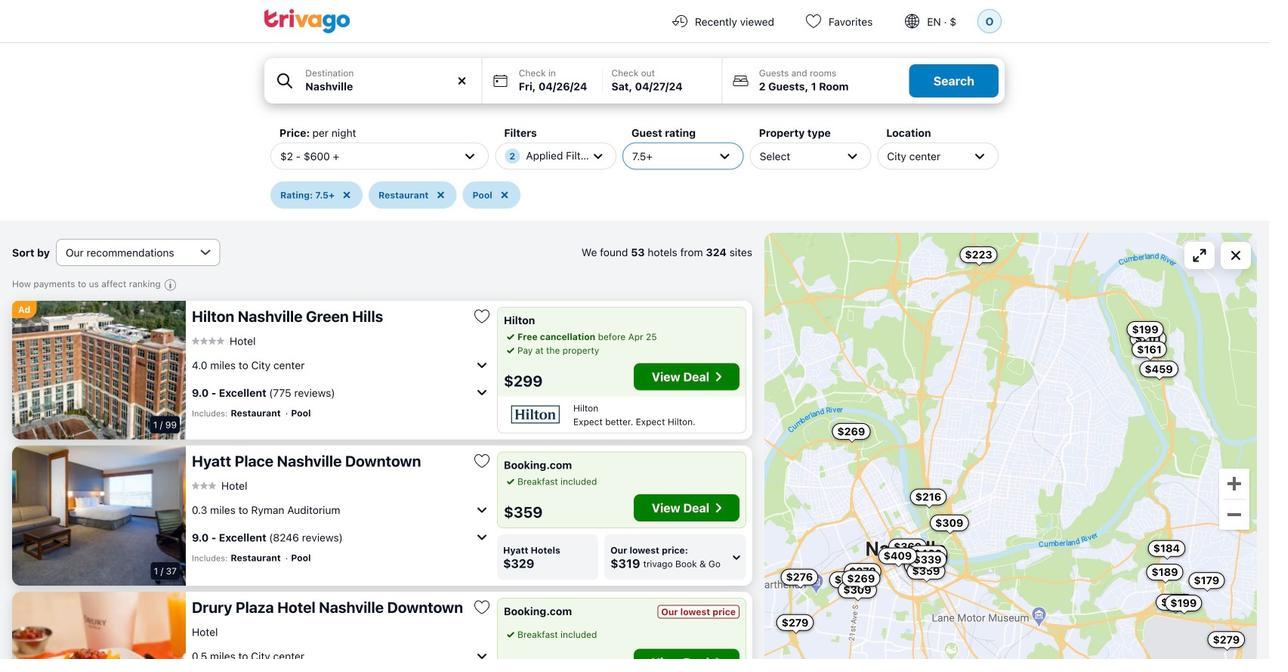 Task type: vqa. For each thing, say whether or not it's contained in the screenshot.
Drury Plaza Hotel Nashville Downtown, (Nashville, USA) image
yes



Task type: locate. For each thing, give the bounding box(es) containing it.
Where to? search field
[[306, 79, 473, 94]]

clear image
[[456, 74, 469, 88]]

trivago logo image
[[265, 9, 351, 33]]

hyatt place nashville downtown, (nashville, usa) image
[[12, 446, 186, 586]]

hilton nashville green hills, (nashville, usa) image
[[12, 301, 186, 439]]

None field
[[265, 58, 482, 104]]



Task type: describe. For each thing, give the bounding box(es) containing it.
drury plaza hotel nashville downtown, (nashville, usa) image
[[12, 592, 186, 659]]

map region
[[765, 233, 1258, 659]]

hilton image
[[504, 404, 568, 425]]



